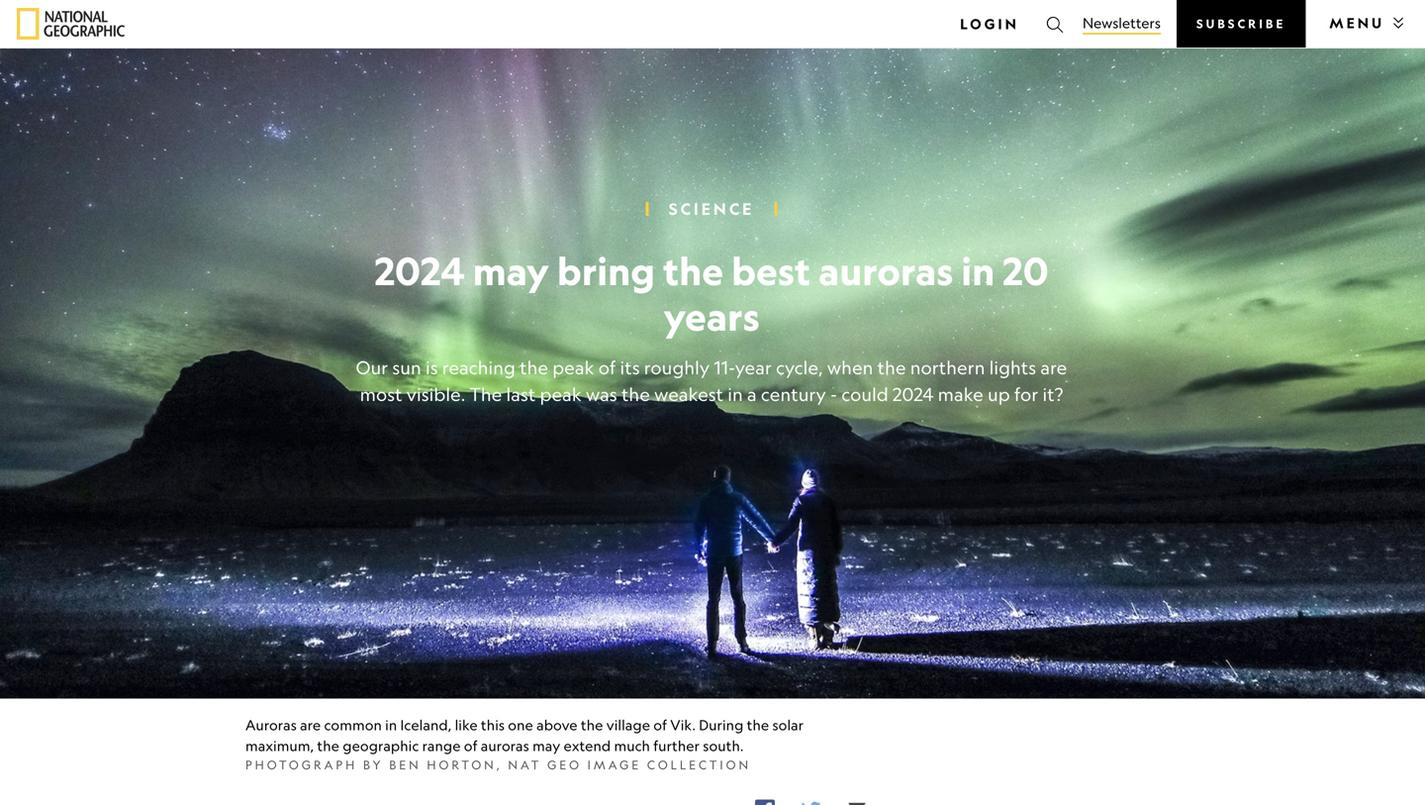 Task type: describe. For each thing, give the bounding box(es) containing it.
when
[[828, 357, 874, 378]]

in inside the auroras are common in iceland, like this one above the village of vik. during the solar maximum, the geographic range of auroras may extend much further south. photograph by ben horton, nat geo image collection
[[385, 716, 397, 733]]

our sun is reaching the peak of its roughly 11-year cycle, when the northern lights are most visible. the last peak was the weakest in a century - could 2024 make up for it?
[[356, 357, 1068, 405]]

our
[[356, 357, 388, 378]]

2 vertical spatial of
[[464, 737, 478, 754]]

during
[[699, 716, 744, 733]]

auroras are common in iceland, like this one above the village of vik. during the solar maximum, the geographic range of auroras may extend much further south. photograph by ben horton, nat geo image collection
[[246, 716, 804, 772]]

auroras
[[246, 716, 297, 733]]

photograph by ben horton, nat geo image collection element
[[246, 756, 875, 774]]

northern
[[911, 357, 986, 378]]

a
[[748, 383, 757, 405]]

search image
[[1046, 15, 1065, 35]]

are inside 'our sun is reaching the peak of its roughly 11-year cycle, when the northern lights are most visible. the last peak was the weakest in a century - could 2024 make up for it?'
[[1041, 357, 1068, 378]]

the inside 2024 may bring the best auroras in 20 years
[[663, 247, 724, 295]]

further
[[654, 737, 700, 754]]

make
[[938, 383, 984, 405]]

subscribe
[[1197, 16, 1287, 31]]

may inside the auroras are common in iceland, like this one above the village of vik. during the solar maximum, the geographic range of auroras may extend much further south. photograph by ben horton, nat geo image collection
[[533, 737, 561, 754]]

maximum,
[[246, 737, 314, 754]]

menu
[[1330, 14, 1385, 32]]

one
[[508, 716, 534, 733]]

bring
[[557, 247, 656, 295]]

geographic
[[343, 737, 419, 754]]

two people hold hands while they watch the northern lights above a mountain range on iceland's south coast. image
[[0, 0, 1426, 699]]

the down its
[[622, 383, 651, 405]]

much
[[614, 737, 651, 754]]

by
[[363, 758, 384, 772]]

of inside 'our sun is reaching the peak of its roughly 11-year cycle, when the northern lights are most visible. the last peak was the weakest in a century - could 2024 make up for it?'
[[599, 357, 616, 378]]

2024 may bring the best auroras in 20 years
[[375, 247, 1049, 340]]

collection
[[647, 758, 752, 772]]

ben
[[389, 758, 422, 772]]

iceland,
[[401, 716, 452, 733]]

11-
[[714, 357, 736, 378]]

2 horizontal spatial of
[[654, 716, 667, 733]]

century
[[761, 383, 827, 405]]

visible.
[[407, 383, 466, 405]]

could
[[842, 383, 889, 405]]

sun
[[392, 357, 422, 378]]

is
[[426, 357, 438, 378]]

nat
[[508, 758, 542, 772]]

auroras inside the auroras are common in iceland, like this one above the village of vik. during the solar maximum, the geographic range of auroras may extend much further south. photograph by ben horton, nat geo image collection
[[481, 737, 530, 754]]

geo
[[548, 758, 582, 772]]

for
[[1015, 383, 1039, 405]]

newsletters link
[[1083, 13, 1162, 35]]



Task type: vqa. For each thing, say whether or not it's contained in the screenshot.
solar
yes



Task type: locate. For each thing, give the bounding box(es) containing it.
of
[[599, 357, 616, 378], [654, 716, 667, 733], [464, 737, 478, 754]]

2024 down northern
[[893, 383, 934, 405]]

1 horizontal spatial auroras
[[819, 247, 954, 295]]

auroras
[[819, 247, 954, 295], [481, 737, 530, 754]]

in
[[962, 247, 995, 295], [728, 383, 744, 405], [385, 716, 397, 733]]

the
[[663, 247, 724, 295], [520, 357, 549, 378], [878, 357, 907, 378], [622, 383, 651, 405], [581, 716, 604, 733], [747, 716, 770, 733], [317, 737, 340, 754]]

-
[[831, 383, 838, 405]]

are inside the auroras are common in iceland, like this one above the village of vik. during the solar maximum, the geographic range of auroras may extend much further south. photograph by ben horton, nat geo image collection
[[300, 716, 321, 733]]

20
[[1003, 247, 1049, 295]]

2024 inside 'our sun is reaching the peak of its roughly 11-year cycle, when the northern lights are most visible. the last peak was the weakest in a century - could 2024 make up for it?'
[[893, 383, 934, 405]]

0 vertical spatial peak
[[553, 357, 595, 378]]

may down above
[[533, 737, 561, 754]]

up
[[988, 383, 1011, 405]]

the up 'last' at left
[[520, 357, 549, 378]]

1 vertical spatial peak
[[540, 383, 582, 405]]

best
[[732, 247, 811, 295]]

2024 up is at the left
[[375, 247, 465, 295]]

of left the vik.
[[654, 716, 667, 733]]

common
[[324, 716, 382, 733]]

1 vertical spatial 2024
[[893, 383, 934, 405]]

national geographic logo - home image
[[17, 8, 125, 40]]

its
[[620, 357, 640, 378]]

of up the horton,
[[464, 737, 478, 754]]

south.
[[703, 737, 744, 754]]

reaching
[[442, 357, 516, 378]]

the up extend
[[581, 716, 604, 733]]

1 horizontal spatial 2024
[[893, 383, 934, 405]]

in inside 'our sun is reaching the peak of its roughly 11-year cycle, when the northern lights are most visible. the last peak was the weakest in a century - could 2024 make up for it?'
[[728, 383, 744, 405]]

may left bring
[[473, 247, 550, 295]]

vik.
[[671, 716, 696, 733]]

science
[[669, 199, 755, 219]]

may inside 2024 may bring the best auroras in 20 years
[[473, 247, 550, 295]]

village
[[607, 716, 651, 733]]

are up "maximum,"
[[300, 716, 321, 733]]

science link
[[669, 199, 755, 219]]

peak
[[553, 357, 595, 378], [540, 383, 582, 405]]

may
[[473, 247, 550, 295], [533, 737, 561, 754]]

horton,
[[427, 758, 503, 772]]

0 horizontal spatial of
[[464, 737, 478, 754]]

above
[[537, 716, 578, 733]]

0 horizontal spatial are
[[300, 716, 321, 733]]

0 horizontal spatial in
[[385, 716, 397, 733]]

newsletters
[[1083, 14, 1162, 31]]

it?
[[1043, 383, 1064, 405]]

login button
[[953, 8, 1028, 40]]

image
[[588, 758, 642, 772]]

2024
[[375, 247, 465, 295], [893, 383, 934, 405]]

the up the "could" at the right of page
[[878, 357, 907, 378]]

range
[[422, 737, 461, 754]]

the down science link
[[663, 247, 724, 295]]

in left 20
[[962, 247, 995, 295]]

0 vertical spatial in
[[962, 247, 995, 295]]

login
[[961, 15, 1020, 33]]

menu button
[[1322, 7, 1409, 39]]

auroras inside 2024 may bring the best auroras in 20 years
[[819, 247, 954, 295]]

are
[[1041, 357, 1068, 378], [300, 716, 321, 733]]

in up geographic
[[385, 716, 397, 733]]

1 vertical spatial of
[[654, 716, 667, 733]]

the
[[470, 383, 502, 405]]

0 vertical spatial 2024
[[375, 247, 465, 295]]

was
[[586, 383, 618, 405]]

this
[[481, 716, 505, 733]]

1 vertical spatial are
[[300, 716, 321, 733]]

the left solar
[[747, 716, 770, 733]]

subscribe link
[[1177, 0, 1306, 48]]

in left a
[[728, 383, 744, 405]]

0 vertical spatial auroras
[[819, 247, 954, 295]]

1 horizontal spatial of
[[599, 357, 616, 378]]

lights
[[990, 357, 1037, 378]]

2024 inside 2024 may bring the best auroras in 20 years
[[375, 247, 465, 295]]

1 vertical spatial in
[[728, 383, 744, 405]]

extend
[[564, 737, 611, 754]]

1 horizontal spatial are
[[1041, 357, 1068, 378]]

roughly
[[644, 357, 710, 378]]

0 horizontal spatial auroras
[[481, 737, 530, 754]]

1 vertical spatial auroras
[[481, 737, 530, 754]]

peak right 'last' at left
[[540, 383, 582, 405]]

0 vertical spatial are
[[1041, 357, 1068, 378]]

2 horizontal spatial in
[[962, 247, 995, 295]]

years
[[664, 293, 760, 340]]

peak up was
[[553, 357, 595, 378]]

1 vertical spatial may
[[533, 737, 561, 754]]

weakest
[[655, 383, 724, 405]]

0 horizontal spatial 2024
[[375, 247, 465, 295]]

2 vertical spatial in
[[385, 716, 397, 733]]

the down common
[[317, 737, 340, 754]]

photograph
[[246, 758, 358, 772]]

in inside 2024 may bring the best auroras in 20 years
[[962, 247, 995, 295]]

like
[[455, 716, 478, 733]]

are up it? on the right of page
[[1041, 357, 1068, 378]]

most
[[360, 383, 403, 405]]

1 horizontal spatial in
[[728, 383, 744, 405]]

0 vertical spatial of
[[599, 357, 616, 378]]

solar
[[773, 716, 804, 733]]

cycle,
[[776, 357, 824, 378]]

of left its
[[599, 357, 616, 378]]

last
[[506, 383, 536, 405]]

year
[[736, 357, 772, 378]]

0 vertical spatial may
[[473, 247, 550, 295]]



